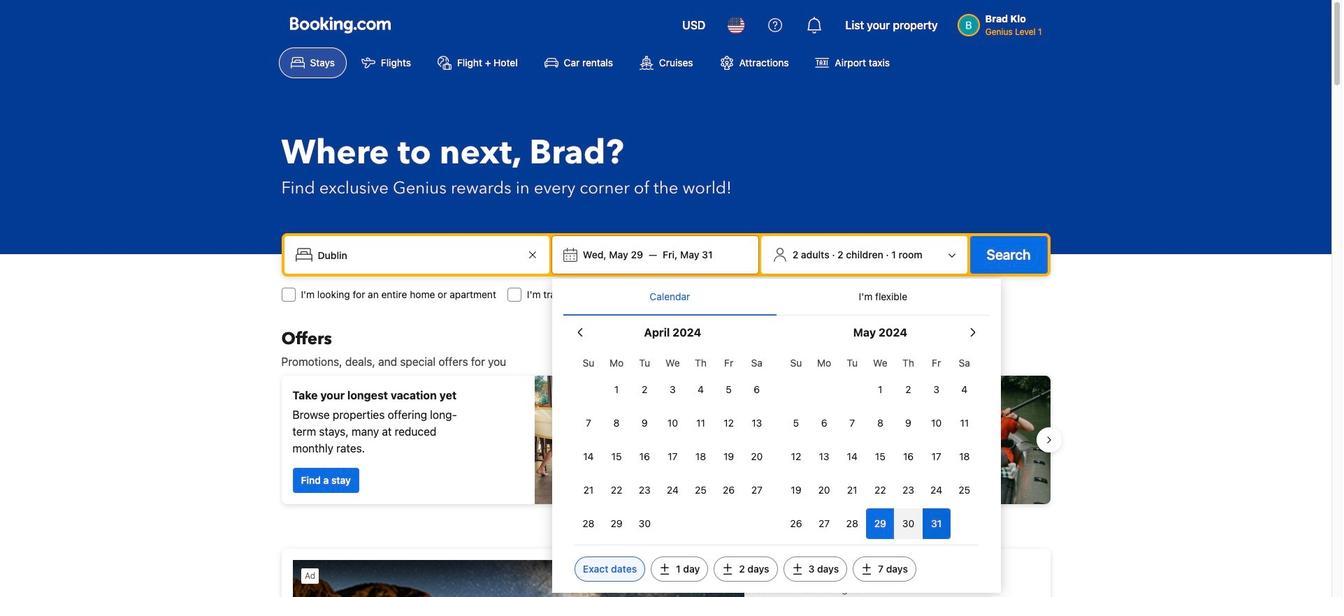 Task type: locate. For each thing, give the bounding box(es) containing it.
19 May 2024 checkbox
[[782, 476, 810, 506]]

21 May 2024 checkbox
[[839, 476, 867, 506]]

2 May 2024 checkbox
[[895, 375, 923, 406]]

cell
[[867, 506, 895, 540], [895, 506, 923, 540], [923, 506, 951, 540]]

your account menu brad klo genius level 1 element
[[958, 6, 1048, 38]]

take your longest vacation yet image
[[535, 376, 660, 505]]

10 May 2024 checkbox
[[923, 408, 951, 439]]

27 May 2024 checkbox
[[810, 509, 839, 540]]

main content
[[270, 329, 1062, 598]]

1 horizontal spatial grid
[[782, 350, 979, 540]]

6 April 2024 checkbox
[[743, 375, 771, 406]]

22 April 2024 checkbox
[[603, 476, 631, 506]]

26 April 2024 checkbox
[[715, 476, 743, 506]]

29 April 2024 checkbox
[[603, 509, 631, 540]]

11 April 2024 checkbox
[[687, 408, 715, 439]]

30 May 2024 checkbox
[[895, 509, 923, 540]]

booking.com image
[[290, 17, 391, 34]]

tab list
[[564, 279, 990, 317]]

15 April 2024 checkbox
[[603, 442, 631, 473]]

18 May 2024 checkbox
[[951, 442, 979, 473]]

grid
[[575, 350, 771, 540], [782, 350, 979, 540]]

23 May 2024 checkbox
[[895, 476, 923, 506]]

1 grid from the left
[[575, 350, 771, 540]]

3 cell from the left
[[923, 506, 951, 540]]

1 cell from the left
[[867, 506, 895, 540]]

region
[[270, 371, 1062, 510]]

23 April 2024 checkbox
[[631, 476, 659, 506]]

15 May 2024 checkbox
[[867, 442, 895, 473]]

21 April 2024 checkbox
[[575, 476, 603, 506]]

5 May 2024 checkbox
[[782, 408, 810, 439]]

30 April 2024 checkbox
[[631, 509, 659, 540]]

25 April 2024 checkbox
[[687, 476, 715, 506]]

20 April 2024 checkbox
[[743, 442, 771, 473]]

10 April 2024 checkbox
[[659, 408, 687, 439]]

9 April 2024 checkbox
[[631, 408, 659, 439]]

9 May 2024 checkbox
[[895, 408, 923, 439]]

26 May 2024 checkbox
[[782, 509, 810, 540]]

0 horizontal spatial grid
[[575, 350, 771, 540]]

2 April 2024 checkbox
[[631, 375, 659, 406]]

22 May 2024 checkbox
[[867, 476, 895, 506]]

29 May 2024 checkbox
[[867, 509, 895, 540]]

Where are you going? field
[[312, 243, 524, 268]]

24 May 2024 checkbox
[[923, 476, 951, 506]]

2 grid from the left
[[782, 350, 979, 540]]



Task type: describe. For each thing, give the bounding box(es) containing it.
25 May 2024 checkbox
[[951, 476, 979, 506]]

27 April 2024 checkbox
[[743, 476, 771, 506]]

4 May 2024 checkbox
[[951, 375, 979, 406]]

14 April 2024 checkbox
[[575, 442, 603, 473]]

3 April 2024 checkbox
[[659, 375, 687, 406]]

3 May 2024 checkbox
[[923, 375, 951, 406]]

7 April 2024 checkbox
[[575, 408, 603, 439]]

14 May 2024 checkbox
[[839, 442, 867, 473]]

7 May 2024 checkbox
[[839, 408, 867, 439]]

17 April 2024 checkbox
[[659, 442, 687, 473]]

24 April 2024 checkbox
[[659, 476, 687, 506]]

8 April 2024 checkbox
[[603, 408, 631, 439]]

4 April 2024 checkbox
[[687, 375, 715, 406]]

19 April 2024 checkbox
[[715, 442, 743, 473]]

8 May 2024 checkbox
[[867, 408, 895, 439]]

28 April 2024 checkbox
[[575, 509, 603, 540]]

2 cell from the left
[[895, 506, 923, 540]]

28 May 2024 checkbox
[[839, 509, 867, 540]]

1 April 2024 checkbox
[[603, 375, 631, 406]]

5 April 2024 checkbox
[[715, 375, 743, 406]]

20 May 2024 checkbox
[[810, 476, 839, 506]]

31 May 2024 checkbox
[[923, 509, 951, 540]]

13 May 2024 checkbox
[[810, 442, 839, 473]]

a young girl and woman kayak on a river image
[[672, 376, 1051, 505]]

13 April 2024 checkbox
[[743, 408, 771, 439]]

11 May 2024 checkbox
[[951, 408, 979, 439]]

16 April 2024 checkbox
[[631, 442, 659, 473]]

12 April 2024 checkbox
[[715, 408, 743, 439]]

18 April 2024 checkbox
[[687, 442, 715, 473]]

17 May 2024 checkbox
[[923, 442, 951, 473]]

12 May 2024 checkbox
[[782, 442, 810, 473]]

1 May 2024 checkbox
[[867, 375, 895, 406]]

6 May 2024 checkbox
[[810, 408, 839, 439]]

16 May 2024 checkbox
[[895, 442, 923, 473]]



Task type: vqa. For each thing, say whether or not it's contained in the screenshot.
do within Key West 172 things to do
no



